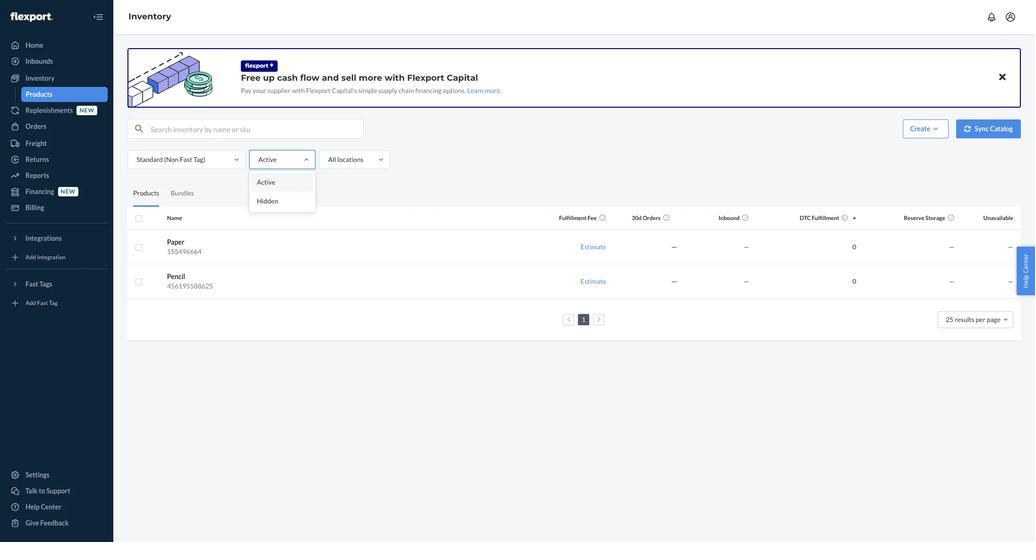 Task type: describe. For each thing, give the bounding box(es) containing it.
center inside button
[[1022, 254, 1030, 273]]

home
[[25, 41, 43, 49]]

all
[[328, 155, 336, 163]]

storage
[[925, 214, 945, 222]]

talk
[[25, 487, 38, 495]]

integration
[[37, 254, 66, 261]]

sync catalog button
[[956, 119, 1021, 138]]

add fast tag
[[25, 300, 58, 307]]

0 vertical spatial fast
[[180, 155, 192, 163]]

1 vertical spatial with
[[292, 86, 305, 94]]

settings
[[25, 471, 50, 479]]

fee
[[588, 214, 597, 222]]

pencil
[[167, 272, 185, 280]]

estimate link for 155496664
[[581, 242, 606, 250]]

orders link
[[6, 119, 108, 134]]

sync
[[975, 125, 989, 133]]

unavailable
[[983, 214, 1013, 222]]

fast tags
[[25, 280, 52, 288]]

new for replenishments
[[80, 107, 94, 114]]

paper
[[167, 238, 184, 246]]

square image for ―
[[135, 244, 143, 251]]

give feedback button
[[6, 516, 108, 531]]

options.
[[443, 86, 466, 94]]

0 for 456195588625
[[852, 277, 856, 285]]

to
[[39, 487, 45, 495]]

simple
[[358, 86, 377, 94]]

dtc fulfillment
[[800, 214, 839, 222]]

0 horizontal spatial center
[[41, 503, 61, 511]]

(non
[[164, 155, 178, 163]]

square image for 30d orders
[[135, 215, 143, 222]]

name
[[167, 214, 182, 222]]

fulfillment fee
[[559, 214, 597, 222]]

free
[[241, 73, 261, 83]]

and
[[322, 73, 339, 83]]

chevron right image
[[597, 316, 601, 323]]

inbounds link
[[6, 54, 108, 69]]

support
[[46, 487, 70, 495]]

catalog
[[990, 125, 1013, 133]]

1 vertical spatial more
[[485, 86, 500, 94]]

supplier
[[267, 86, 291, 94]]

returns
[[25, 155, 49, 163]]

2 fulfillment from the left
[[812, 214, 839, 222]]

0 for 155496664
[[852, 242, 856, 250]]

sell
[[341, 73, 356, 83]]

billing
[[25, 204, 44, 212]]

replenishments
[[25, 106, 73, 114]]

pencil 456195588625
[[167, 272, 213, 290]]

feedback
[[40, 519, 69, 527]]

reports
[[25, 171, 49, 179]]

paper 155496664
[[167, 238, 202, 255]]

give
[[25, 519, 39, 527]]

create
[[910, 125, 930, 133]]

add for add fast tag
[[25, 300, 36, 307]]

1 horizontal spatial orders
[[643, 214, 661, 222]]

give feedback
[[25, 519, 69, 527]]

chevron left image
[[566, 316, 571, 323]]

reports link
[[6, 168, 108, 183]]

pay
[[241, 86, 251, 94]]

integrations button
[[6, 231, 108, 246]]

Search inventory by name or sku text field
[[151, 119, 363, 138]]

flexport logo image
[[10, 12, 53, 22]]

talk to support button
[[6, 484, 108, 499]]

new for financing
[[61, 188, 76, 195]]

reserve storage
[[904, 214, 945, 222]]

dtc
[[800, 214, 811, 222]]

integrations
[[25, 234, 62, 242]]

1 link
[[580, 315, 587, 323]]

create button
[[903, 119, 949, 138]]

1 vertical spatial active
[[257, 178, 275, 186]]

hidden
[[257, 197, 278, 205]]



Task type: locate. For each thing, give the bounding box(es) containing it.
25 results per page
[[946, 315, 1001, 323]]

estimate down the fee
[[581, 242, 606, 250]]

0 horizontal spatial help
[[25, 503, 40, 511]]

1 vertical spatial help
[[25, 503, 40, 511]]

inventory link
[[128, 11, 171, 22], [6, 71, 108, 86]]

0 vertical spatial center
[[1022, 254, 1030, 273]]

inbound
[[718, 214, 740, 222]]

0 vertical spatial products
[[26, 90, 52, 98]]

add
[[25, 254, 36, 261], [25, 300, 36, 307]]

help inside button
[[1022, 275, 1030, 288]]

0 vertical spatial ―
[[671, 242, 678, 250]]

1 horizontal spatial new
[[80, 107, 94, 114]]

1 vertical spatial center
[[41, 503, 61, 511]]

square image
[[135, 215, 143, 222], [135, 244, 143, 251]]

financing
[[415, 86, 442, 94]]

0 vertical spatial estimate
[[581, 242, 606, 250]]

155496664
[[167, 247, 202, 255]]

up
[[263, 73, 275, 83]]

financing
[[25, 187, 54, 195]]

.
[[500, 86, 502, 94]]

1 vertical spatial flexport
[[306, 86, 331, 94]]

2 add from the top
[[25, 300, 36, 307]]

inbounds
[[25, 57, 53, 65]]

add integration link
[[6, 250, 108, 265]]

1 estimate link from the top
[[581, 242, 606, 250]]

orders right 30d
[[643, 214, 661, 222]]

estimate for 456195588625
[[581, 277, 606, 285]]

products up replenishments
[[26, 90, 52, 98]]

fulfillment right dtc
[[812, 214, 839, 222]]

0 vertical spatial with
[[385, 73, 405, 83]]

estimate up the chevron right image
[[581, 277, 606, 285]]

0 vertical spatial estimate link
[[581, 242, 606, 250]]

0 vertical spatial help center
[[1022, 254, 1030, 288]]

freight
[[25, 139, 47, 147]]

0 vertical spatial active
[[258, 155, 277, 163]]

0 vertical spatial flexport
[[407, 73, 444, 83]]

bundles
[[171, 189, 194, 197]]

1 vertical spatial inventory
[[25, 74, 54, 82]]

0 horizontal spatial more
[[359, 73, 382, 83]]

1 fulfillment from the left
[[559, 214, 587, 222]]

1 horizontal spatial flexport
[[407, 73, 444, 83]]

25 results per page option
[[946, 315, 1001, 323]]

30d
[[632, 214, 642, 222]]

fulfillment
[[559, 214, 587, 222], [812, 214, 839, 222]]

per
[[976, 315, 985, 323]]

fast left tag
[[37, 300, 48, 307]]

0 vertical spatial 0
[[852, 242, 856, 250]]

products link
[[21, 87, 108, 102]]

more up simple
[[359, 73, 382, 83]]

active up hidden
[[257, 178, 275, 186]]

1 vertical spatial estimate link
[[581, 277, 606, 285]]

1 horizontal spatial with
[[385, 73, 405, 83]]

close navigation image
[[93, 11, 104, 23]]

― for 456195588625
[[671, 277, 678, 285]]

sync catalog
[[975, 125, 1013, 133]]

0 vertical spatial more
[[359, 73, 382, 83]]

orders up the freight
[[25, 122, 46, 130]]

estimate link
[[581, 242, 606, 250], [581, 277, 606, 285]]

25
[[946, 315, 953, 323]]

learn more link
[[467, 86, 500, 94]]

orders
[[25, 122, 46, 130], [643, 214, 661, 222]]

talk to support
[[25, 487, 70, 495]]

square image left name
[[135, 215, 143, 222]]

1 ― from the top
[[671, 242, 678, 250]]

estimate
[[581, 242, 606, 250], [581, 277, 606, 285]]

billing link
[[6, 200, 108, 215]]

home link
[[6, 38, 108, 53]]

with
[[385, 73, 405, 83], [292, 86, 305, 94]]

1 square image from the top
[[135, 215, 143, 222]]

1 horizontal spatial more
[[485, 86, 500, 94]]

0 vertical spatial new
[[80, 107, 94, 114]]

30d orders
[[632, 214, 661, 222]]

0 horizontal spatial new
[[61, 188, 76, 195]]

inventory
[[128, 11, 171, 22], [25, 74, 54, 82]]

with down 'cash'
[[292, 86, 305, 94]]

add fast tag link
[[6, 296, 108, 311]]

1 vertical spatial help center
[[25, 503, 61, 511]]

tag)
[[193, 155, 205, 163]]

0 horizontal spatial orders
[[25, 122, 46, 130]]

1 horizontal spatial fulfillment
[[812, 214, 839, 222]]

returns link
[[6, 152, 108, 167]]

add left "integration"
[[25, 254, 36, 261]]

help center inside button
[[1022, 254, 1030, 288]]

2 estimate link from the top
[[581, 277, 606, 285]]

1 vertical spatial orders
[[643, 214, 661, 222]]

cash
[[277, 73, 298, 83]]

1 vertical spatial new
[[61, 188, 76, 195]]

chain
[[399, 86, 414, 94]]

0 vertical spatial square image
[[135, 215, 143, 222]]

2 square image from the top
[[135, 244, 143, 251]]

1 vertical spatial products
[[133, 189, 159, 197]]

1 vertical spatial square image
[[135, 244, 143, 251]]

fulfillment left the fee
[[559, 214, 587, 222]]

0 horizontal spatial with
[[292, 86, 305, 94]]

0
[[852, 242, 856, 250], [852, 277, 856, 285]]

more right learn
[[485, 86, 500, 94]]

― for 155496664
[[671, 242, 678, 250]]

all locations
[[328, 155, 364, 163]]

fast tags button
[[6, 277, 108, 292]]

0 horizontal spatial fulfillment
[[559, 214, 587, 222]]

fast left tag)
[[180, 155, 192, 163]]

2 0 from the top
[[852, 277, 856, 285]]

1 horizontal spatial help center
[[1022, 254, 1030, 288]]

0 vertical spatial inventory
[[128, 11, 171, 22]]

freight link
[[6, 136, 108, 151]]

active down search inventory by name or sku text field
[[258, 155, 277, 163]]

center
[[1022, 254, 1030, 273], [41, 503, 61, 511]]

0 horizontal spatial inventory link
[[6, 71, 108, 86]]

fast inside dropdown button
[[25, 280, 38, 288]]

learn
[[467, 86, 484, 94]]

with up supply
[[385, 73, 405, 83]]

reserve
[[904, 214, 924, 222]]

1 add from the top
[[25, 254, 36, 261]]

help center button
[[1017, 247, 1035, 295]]

estimate for 155496664
[[581, 242, 606, 250]]

1 horizontal spatial help
[[1022, 275, 1030, 288]]

sync alt image
[[964, 125, 971, 132]]

standard (non fast tag)
[[136, 155, 205, 163]]

close image
[[999, 71, 1006, 83]]

add inside add integration link
[[25, 254, 36, 261]]

add integration
[[25, 254, 66, 261]]

capital
[[447, 73, 478, 83]]

add down fast tags
[[25, 300, 36, 307]]

1 vertical spatial 0
[[852, 277, 856, 285]]

add for add integration
[[25, 254, 36, 261]]

1 vertical spatial add
[[25, 300, 36, 307]]

help center link
[[6, 500, 108, 515]]

1 horizontal spatial inventory
[[128, 11, 171, 22]]

1 0 from the top
[[852, 242, 856, 250]]

1 vertical spatial inventory link
[[6, 71, 108, 86]]

products down standard
[[133, 189, 159, 197]]

0 vertical spatial add
[[25, 254, 36, 261]]

flexport up "financing"
[[407, 73, 444, 83]]

page
[[987, 315, 1001, 323]]

locations
[[337, 155, 364, 163]]

orders inside orders link
[[25, 122, 46, 130]]

1 vertical spatial fast
[[25, 280, 38, 288]]

0 horizontal spatial flexport
[[306, 86, 331, 94]]

flexport down flow
[[306, 86, 331, 94]]

0 horizontal spatial help center
[[25, 503, 61, 511]]

0 vertical spatial orders
[[25, 122, 46, 130]]

open notifications image
[[986, 11, 997, 23]]

fast left tags
[[25, 280, 38, 288]]

results
[[955, 315, 974, 323]]

1 horizontal spatial products
[[133, 189, 159, 197]]

active
[[258, 155, 277, 163], [257, 178, 275, 186]]

estimate link down the fee
[[581, 242, 606, 250]]

0 horizontal spatial inventory
[[25, 74, 54, 82]]

help center
[[1022, 254, 1030, 288], [25, 503, 61, 511]]

1
[[582, 315, 586, 323]]

456195588625
[[167, 282, 213, 290]]

1 estimate from the top
[[581, 242, 606, 250]]

free up cash flow and sell more with flexport capital pay your supplier with flexport capital's simple supply chain financing options. learn more .
[[241, 73, 502, 94]]

tags
[[39, 280, 52, 288]]

new
[[80, 107, 94, 114], [61, 188, 76, 195]]

0 vertical spatial inventory link
[[128, 11, 171, 22]]

2 ― from the top
[[671, 277, 678, 285]]

estimate link up the chevron right image
[[581, 277, 606, 285]]

fast
[[180, 155, 192, 163], [25, 280, 38, 288], [37, 300, 48, 307]]

—
[[744, 242, 749, 250], [949, 242, 955, 250], [1008, 242, 1013, 250], [744, 277, 749, 285], [949, 277, 955, 285], [1008, 277, 1013, 285]]

add inside add fast tag link
[[25, 300, 36, 307]]

your
[[253, 86, 266, 94]]

1 vertical spatial estimate
[[581, 277, 606, 285]]

more
[[359, 73, 382, 83], [485, 86, 500, 94]]

standard
[[136, 155, 163, 163]]

settings link
[[6, 467, 108, 483]]

new down products link
[[80, 107, 94, 114]]

1 vertical spatial ―
[[671, 277, 678, 285]]

square image
[[135, 278, 143, 286]]

square image up square image
[[135, 244, 143, 251]]

capital's
[[332, 86, 357, 94]]

2 estimate from the top
[[581, 277, 606, 285]]

flexport
[[407, 73, 444, 83], [306, 86, 331, 94]]

tag
[[49, 300, 58, 307]]

flow
[[300, 73, 319, 83]]

estimate link for 456195588625
[[581, 277, 606, 285]]

supply
[[378, 86, 397, 94]]

0 vertical spatial help
[[1022, 275, 1030, 288]]

1 horizontal spatial center
[[1022, 254, 1030, 273]]

new down the reports link
[[61, 188, 76, 195]]

2 vertical spatial fast
[[37, 300, 48, 307]]

1 horizontal spatial inventory link
[[128, 11, 171, 22]]

open account menu image
[[1005, 11, 1016, 23]]

0 horizontal spatial products
[[26, 90, 52, 98]]



Task type: vqa. For each thing, say whether or not it's contained in the screenshot.
option at the bottom right of the page
no



